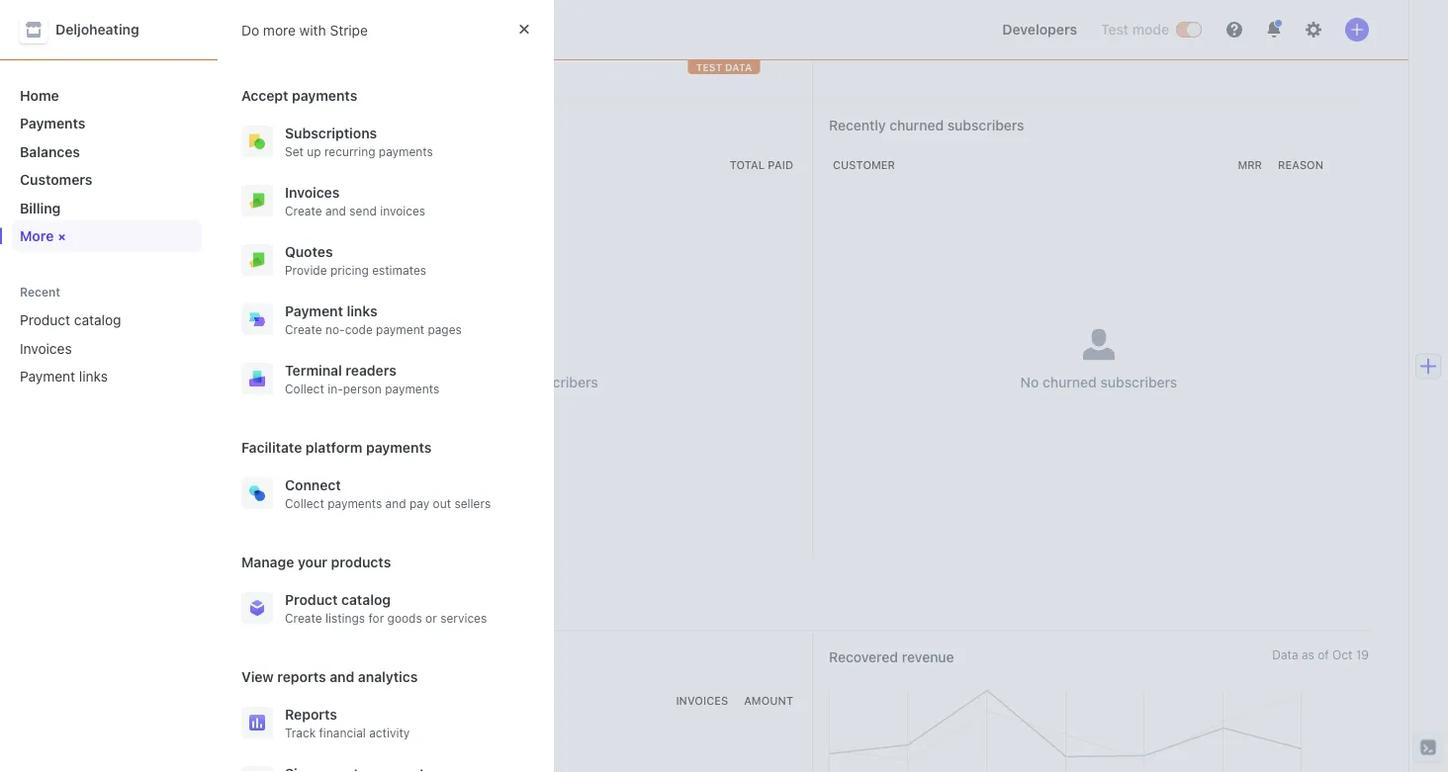 Task type: locate. For each thing, give the bounding box(es) containing it.
invoices up analytics
[[342, 650, 395, 666]]

invoices link
[[12, 333, 174, 365]]

1 horizontal spatial payment
[[285, 303, 343, 320]]

1 horizontal spatial product
[[285, 592, 338, 609]]

payment links create no-code payment pages
[[285, 303, 462, 336]]

2 create from the top
[[285, 323, 322, 336]]

collect down connect
[[285, 497, 324, 511]]

1 vertical spatial payment
[[20, 369, 75, 385]]

1 create from the top
[[285, 204, 322, 218]]

3 create from the top
[[285, 612, 322, 625]]

payment links
[[20, 369, 108, 385]]

facilitate
[[241, 440, 302, 456]]

1 horizontal spatial churned
[[1043, 375, 1097, 391]]

0 horizontal spatial invoices
[[20, 340, 72, 357]]

0 vertical spatial and
[[326, 204, 346, 218]]

catalog
[[74, 312, 121, 329], [342, 592, 391, 609]]

payments
[[20, 115, 85, 132]]

catalog up for
[[342, 592, 391, 609]]

2 customer from the left
[[833, 159, 896, 172]]

create left no-
[[285, 323, 322, 336]]

2 vertical spatial invoices
[[676, 695, 728, 708]]

0 vertical spatial catalog
[[74, 312, 121, 329]]

no for no churned subscribers
[[1021, 375, 1039, 391]]

0 vertical spatial invoices
[[380, 204, 426, 218]]

view reports and analytics
[[241, 669, 418, 686]]

churned for recently
[[890, 117, 944, 134]]

code
[[345, 323, 373, 336]]

and down outstanding invoices
[[330, 669, 355, 686]]

subscribers for no active subscribers
[[521, 375, 598, 391]]

links down the 'invoices' link
[[79, 369, 108, 385]]

invoices
[[380, 204, 426, 218], [342, 650, 395, 666]]

payment links link
[[12, 361, 174, 393]]

view
[[241, 669, 274, 686]]

balances
[[20, 143, 80, 160]]

payments up connect collect payments and pay out sellers
[[366, 440, 432, 456]]

2 vertical spatial and
[[330, 669, 355, 686]]

catalog up the 'invoices' link
[[74, 312, 121, 329]]

collect down 'terminal'
[[285, 382, 324, 396]]

1 horizontal spatial links
[[347, 303, 378, 320]]

churned
[[890, 117, 944, 134], [1043, 375, 1097, 391]]

product down recent
[[20, 312, 70, 329]]

1 vertical spatial links
[[79, 369, 108, 385]]

services
[[441, 612, 487, 625]]

subscribers for recently churned subscribers
[[948, 117, 1025, 134]]

1 horizontal spatial no
[[1021, 375, 1039, 391]]

payments
[[292, 88, 358, 104], [379, 144, 433, 158], [385, 382, 440, 396], [366, 440, 432, 456], [328, 497, 382, 511]]

customer for recently
[[833, 159, 896, 172]]

payment down the 'invoices' link
[[20, 369, 75, 385]]

payment for payment links create no-code payment pages
[[285, 303, 343, 320]]

1 vertical spatial create
[[285, 323, 322, 336]]

subscriptions
[[285, 125, 377, 142]]

payment
[[285, 303, 343, 320], [20, 369, 75, 385]]

collect
[[285, 382, 324, 396], [285, 497, 324, 511]]

0 vertical spatial invoices
[[285, 185, 340, 201]]

outstanding invoices
[[257, 650, 395, 666]]

catalog inside product catalog create listings for goods or services
[[342, 592, 391, 609]]

developers
[[1003, 21, 1078, 38]]

2 no from the left
[[1021, 375, 1039, 391]]

and inside invoices create and send invoices
[[326, 204, 346, 218]]

no-
[[326, 323, 345, 336]]

payments down readers at the left top of the page
[[385, 382, 440, 396]]

product inside recent element
[[20, 312, 70, 329]]

and inside connect collect payments and pay out sellers
[[386, 497, 406, 511]]

reports
[[277, 669, 326, 686]]

top subscribers
[[257, 117, 362, 134]]

create for payment links
[[285, 323, 322, 336]]

create up quotes
[[285, 204, 322, 218]]

subscriptions set up recurring payments
[[285, 125, 433, 158]]

reports track financial activity
[[285, 707, 410, 740]]

no active subscribers
[[456, 375, 598, 391]]

invoices inside invoices create and send invoices
[[380, 204, 426, 218]]

age
[[309, 695, 332, 708]]

1 vertical spatial product
[[285, 592, 338, 609]]

subscribers for no churned subscribers
[[1101, 375, 1178, 391]]

1 customer from the left
[[261, 159, 324, 172]]

product down your
[[285, 592, 338, 609]]

subscribers
[[285, 117, 362, 134], [948, 117, 1025, 134], [521, 375, 598, 391], [1101, 375, 1178, 391]]

2 vertical spatial create
[[285, 612, 322, 625]]

0 horizontal spatial payment
[[20, 369, 75, 385]]

0 horizontal spatial customer
[[261, 159, 324, 172]]

0 horizontal spatial no
[[456, 375, 475, 391]]

notifications image
[[1267, 22, 1283, 38]]

2 horizontal spatial invoices
[[676, 695, 728, 708]]

person
[[343, 382, 382, 396]]

create inside payment links create no-code payment pages
[[285, 323, 322, 336]]

0 horizontal spatial product
[[20, 312, 70, 329]]

terminal
[[285, 363, 342, 379]]

your
[[298, 555, 328, 571]]

for
[[369, 612, 384, 625]]

catalog for product catalog create listings for goods or services
[[342, 592, 391, 609]]

no
[[456, 375, 475, 391], [1021, 375, 1039, 391]]

1 horizontal spatial invoices
[[285, 185, 340, 201]]

amount
[[744, 695, 794, 708]]

invoices up payment links
[[20, 340, 72, 357]]

invoices
[[285, 185, 340, 201], [20, 340, 72, 357], [676, 695, 728, 708]]

0 vertical spatial payment
[[285, 303, 343, 320]]

terminal readers collect in-person payments
[[285, 363, 440, 396]]

of
[[1318, 649, 1330, 663]]

0 horizontal spatial links
[[79, 369, 108, 385]]

payment inside recent element
[[20, 369, 75, 385]]

1 horizontal spatial catalog
[[342, 592, 391, 609]]

reason
[[1279, 159, 1324, 172]]

core navigation links element
[[12, 79, 202, 252]]

1 vertical spatial invoices
[[20, 340, 72, 357]]

customer down set
[[261, 159, 324, 172]]

create inside product catalog create listings for goods or services
[[285, 612, 322, 625]]

1 collect from the top
[[285, 382, 324, 396]]

catalog inside product catalog link
[[74, 312, 121, 329]]

close menu image
[[519, 23, 530, 35]]

invoices down 'up'
[[285, 185, 340, 201]]

0 horizontal spatial churned
[[890, 117, 944, 134]]

product for product catalog create listings for goods or services
[[285, 592, 338, 609]]

home link
[[12, 79, 202, 111]]

payments right recurring
[[379, 144, 433, 158]]

1 no from the left
[[456, 375, 475, 391]]

links inside payment links create no-code payment pages
[[347, 303, 378, 320]]

as
[[1302, 649, 1315, 663]]

and left 'send'
[[326, 204, 346, 218]]

balances link
[[12, 136, 202, 168]]

invoices left 'amount'
[[676, 695, 728, 708]]

customer down recently
[[833, 159, 896, 172]]

1 vertical spatial churned
[[1043, 375, 1097, 391]]

payment up no-
[[285, 303, 343, 320]]

links up code
[[347, 303, 378, 320]]

create up the outstanding
[[285, 612, 322, 625]]

1 vertical spatial collect
[[285, 497, 324, 511]]

do
[[241, 22, 259, 38]]

customer
[[261, 159, 324, 172], [833, 159, 896, 172]]

readers
[[346, 363, 397, 379]]

recovered
[[829, 650, 899, 666]]

0 vertical spatial product
[[20, 312, 70, 329]]

test data
[[696, 61, 752, 73]]

invoices inside invoices create and send invoices
[[285, 185, 340, 201]]

customers
[[20, 172, 92, 188]]

1 vertical spatial and
[[386, 497, 406, 511]]

2 collect from the top
[[285, 497, 324, 511]]

1 horizontal spatial customer
[[833, 159, 896, 172]]

Search search field
[[245, 12, 804, 48]]

and left pay
[[386, 497, 406, 511]]

0 vertical spatial create
[[285, 204, 322, 218]]

0 vertical spatial links
[[347, 303, 378, 320]]

payment inside payment links create no-code payment pages
[[285, 303, 343, 320]]

1 vertical spatial catalog
[[342, 592, 391, 609]]

connect collect payments and pay out sellers
[[285, 477, 491, 511]]

products
[[331, 555, 391, 571]]

links inside recent element
[[79, 369, 108, 385]]

invoices create and send invoices
[[285, 185, 426, 218]]

payments down connect
[[328, 497, 382, 511]]

facilitate platform payments
[[241, 440, 432, 456]]

product inside product catalog create listings for goods or services
[[285, 592, 338, 609]]

send
[[350, 204, 377, 218]]

invoices right 'send'
[[380, 204, 426, 218]]

0 vertical spatial collect
[[285, 382, 324, 396]]

collect inside connect collect payments and pay out sellers
[[285, 497, 324, 511]]

no churned subscribers
[[1021, 375, 1178, 391]]

churned for no
[[1043, 375, 1097, 391]]

and
[[326, 204, 346, 218], [386, 497, 406, 511], [330, 669, 355, 686]]

0 vertical spatial churned
[[890, 117, 944, 134]]

revenue
[[902, 650, 955, 666]]

platform
[[306, 440, 363, 456]]

0 horizontal spatial catalog
[[74, 312, 121, 329]]



Task type: vqa. For each thing, say whether or not it's contained in the screenshot.
Services
yes



Task type: describe. For each thing, give the bounding box(es) containing it.
payment
[[376, 323, 425, 336]]

no for no active subscribers
[[456, 375, 475, 391]]

more
[[20, 228, 54, 244]]

invoices inside recent element
[[20, 340, 72, 357]]

recently churned subscribers
[[829, 117, 1025, 134]]

quotes provide pricing estimates
[[285, 244, 427, 277]]

deljoheating button
[[20, 16, 159, 44]]

recent element
[[0, 304, 218, 393]]

outstanding
[[257, 650, 338, 666]]

track
[[285, 726, 316, 740]]

estimates
[[372, 263, 427, 277]]

recently
[[829, 117, 886, 134]]

payments inside the subscriptions set up recurring payments
[[379, 144, 433, 158]]

with
[[300, 22, 326, 38]]

mode
[[1133, 21, 1170, 38]]

catalog for product catalog
[[74, 312, 121, 329]]

+
[[54, 229, 72, 247]]

provide
[[285, 263, 327, 277]]

19
[[1357, 649, 1370, 663]]

connect
[[285, 477, 341, 494]]

product catalog
[[20, 312, 121, 329]]

test
[[696, 61, 723, 73]]

more +
[[20, 228, 72, 247]]

top
[[257, 117, 281, 134]]

do more with stripe
[[241, 22, 368, 38]]

recent
[[20, 285, 60, 299]]

and for send
[[326, 204, 346, 218]]

1 vertical spatial invoices
[[342, 650, 395, 666]]

deljoheating
[[55, 21, 139, 38]]

product catalog link
[[12, 304, 174, 336]]

in-
[[328, 382, 343, 396]]

paid
[[768, 159, 794, 172]]

mrr
[[1238, 159, 1263, 172]]

developers link
[[995, 14, 1086, 46]]

sellers
[[455, 497, 491, 511]]

more
[[263, 22, 296, 38]]

financial
[[319, 726, 366, 740]]

manage
[[241, 555, 294, 571]]

product for product catalog
[[20, 312, 70, 329]]

invoice age
[[261, 695, 332, 708]]

listings
[[326, 612, 365, 625]]

links for payment links
[[79, 369, 108, 385]]

create inside invoices create and send invoices
[[285, 204, 322, 218]]

payments up top subscribers
[[292, 88, 358, 104]]

collections
[[257, 595, 362, 618]]

pricing
[[330, 263, 369, 277]]

active
[[478, 375, 518, 391]]

quotes
[[285, 244, 333, 260]]

test
[[1101, 21, 1129, 38]]

reports
[[285, 707, 337, 723]]

recent navigation links element
[[0, 284, 218, 393]]

view reports and analytics element
[[234, 698, 538, 773]]

links for payment links create no-code payment pages
[[347, 303, 378, 320]]

pages
[[428, 323, 462, 336]]

billing link
[[12, 192, 202, 224]]

pay
[[410, 497, 430, 511]]

data
[[1273, 649, 1299, 663]]

collect inside terminal readers collect in-person payments
[[285, 382, 324, 396]]

oct
[[1333, 649, 1353, 663]]

customers link
[[12, 164, 202, 196]]

total paid
[[730, 159, 794, 172]]

recurring
[[325, 144, 376, 158]]

payments link
[[12, 107, 202, 140]]

and for analytics
[[330, 669, 355, 686]]

payments inside connect collect payments and pay out sellers
[[328, 497, 382, 511]]

accept payments element
[[234, 116, 538, 405]]

up
[[307, 144, 321, 158]]

out
[[433, 497, 451, 511]]

customer for top
[[261, 159, 324, 172]]

product catalog create listings for goods or services
[[285, 592, 487, 625]]

payments inside terminal readers collect in-person payments
[[385, 382, 440, 396]]

or
[[426, 612, 437, 625]]

test mode
[[1101, 21, 1170, 38]]

create for product catalog
[[285, 612, 322, 625]]

billing
[[20, 200, 61, 216]]

activity
[[369, 726, 410, 740]]

accept payments
[[241, 88, 358, 104]]

home
[[20, 87, 59, 103]]

invoice
[[261, 695, 306, 708]]

search
[[277, 21, 323, 37]]

analytics
[[358, 669, 418, 686]]

manage your products
[[241, 555, 391, 571]]

accept
[[241, 88, 288, 104]]

recovered revenue
[[829, 650, 955, 666]]

set
[[285, 144, 304, 158]]

payment for payment links
[[20, 369, 75, 385]]

total
[[730, 159, 765, 172]]



